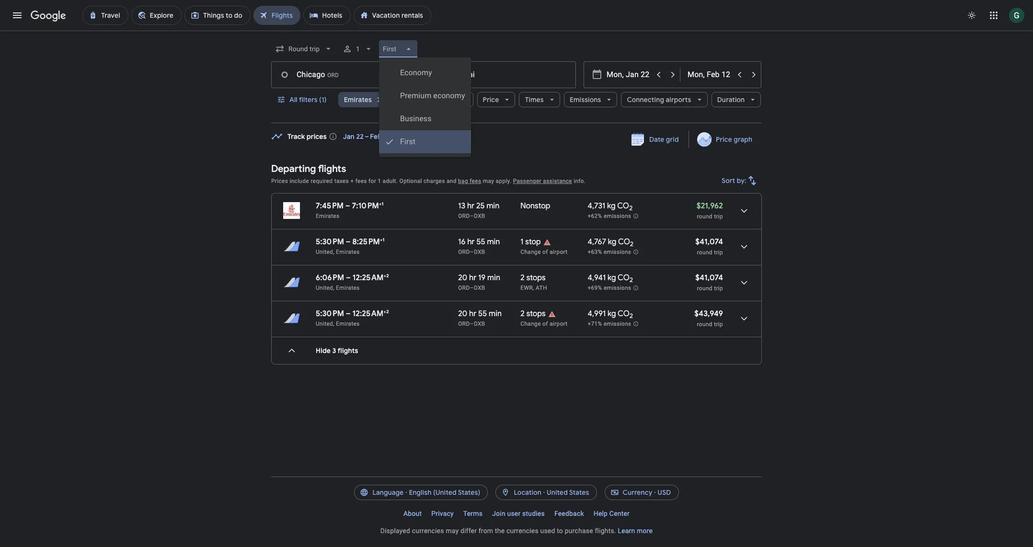 Task type: describe. For each thing, give the bounding box(es) containing it.
– inside 20 hr 19 min ord – dxb
[[470, 285, 474, 291]]

1 fees from the left
[[355, 178, 367, 184]]

bag
[[458, 178, 468, 184]]

total duration 20 hr 55 min. element
[[458, 309, 521, 320]]

hr for 20 hr 55 min
[[469, 309, 476, 319]]

trip for 4,941
[[714, 285, 723, 292]]

co for 4,731
[[617, 201, 629, 211]]

user
[[507, 510, 521, 518]]

nonstop flight. element
[[521, 201, 550, 212]]

layover (1 of 1) is a 2 hr 15 min layover in new york. transfer here from laguardia airport to john f. kennedy international airport. element
[[521, 248, 583, 256]]

round for 4,767
[[697, 249, 712, 256]]

41074 US dollars text field
[[695, 273, 723, 283]]

change for stops
[[521, 321, 541, 327]]

1 option from the top
[[379, 61, 471, 84]]

co for 4,991
[[618, 309, 630, 319]]

2 inside 2 stops ewr , ath
[[521, 273, 525, 283]]

united, for 16 hr 55 min
[[316, 249, 334, 255]]

emissions for 4,767
[[604, 249, 631, 255]]

co for 4,941
[[618, 273, 630, 283]]

optional
[[399, 178, 422, 184]]

hr for 16 hr 55 min
[[467, 237, 475, 247]]

learn more about tracked prices image
[[329, 132, 337, 141]]

airport for stops
[[550, 321, 568, 327]]

the
[[495, 527, 505, 535]]

3
[[332, 346, 336, 355]]

round for 4,941
[[697, 285, 712, 292]]

trip for 4,991
[[714, 321, 723, 328]]

bags
[[441, 95, 457, 104]]

Arrival time: 12:25 AM on  Wednesday, January 24. text field
[[353, 273, 389, 283]]

may inside the departing flights main content
[[483, 178, 494, 184]]

4,991
[[588, 309, 606, 319]]

leaves o'hare international airport at 7:45 pm on monday, january 22 and arrives at dubai international airport at 7:10 pm on tuesday, january 23. element
[[316, 201, 384, 211]]

2 inside 4,941 kg co 2
[[630, 276, 633, 284]]

$41,074 round trip for 4,941
[[695, 273, 723, 292]]

nonstop
[[521, 201, 550, 211]]

5:30 pm – 12:25 am + 2
[[316, 309, 389, 319]]

currency
[[623, 488, 652, 497]]

adult.
[[383, 178, 398, 184]]

1 vertical spatial flights
[[338, 346, 358, 355]]

connecting
[[627, 95, 664, 104]]

sort by: button
[[718, 169, 762, 192]]

about
[[403, 510, 422, 518]]

min for 16 hr 55 min
[[487, 237, 500, 247]]

english
[[409, 488, 432, 497]]

emissions button
[[564, 88, 617, 111]]

12,
[[384, 132, 392, 141]]

+ for 20 hr 19 min
[[384, 273, 386, 279]]

of for 1 stop
[[542, 249, 548, 255]]

2 inside 4,767 kg co 2
[[630, 240, 633, 248]]

privacy
[[431, 510, 454, 518]]

passenger assistance button
[[513, 178, 572, 184]]

times
[[525, 95, 544, 104]]

date grid
[[649, 135, 679, 144]]

flight details. leaves o'hare international airport at 5:30 pm on monday, january 22 and arrives at dubai international airport at 12:25 am on wednesday, january 24. image
[[733, 307, 756, 330]]

departing
[[271, 163, 316, 175]]

5:30 pm for 12:25 am
[[316, 309, 344, 319]]

airport for stop
[[550, 249, 568, 255]]

min for 20 hr 55 min
[[489, 309, 502, 319]]

total duration 13 hr 25 min. element
[[458, 201, 521, 212]]

hide 3 flights
[[316, 346, 358, 355]]

change of airport for 2 stops
[[521, 321, 568, 327]]

4,941 kg co 2
[[588, 273, 633, 284]]

used
[[540, 527, 555, 535]]

1 2 stops flight. element from the top
[[521, 273, 546, 284]]

emissions
[[570, 95, 601, 104]]

0 horizontal spatial may
[[446, 527, 459, 535]]

2024
[[394, 132, 410, 141]]

7:10 pm
[[352, 201, 379, 211]]

+62% emissions
[[588, 213, 631, 220]]

united states
[[547, 488, 589, 497]]

stops for 2 stops
[[526, 309, 546, 319]]

from
[[479, 527, 493, 535]]

more
[[637, 527, 653, 535]]

feedback link
[[550, 506, 589, 521]]

20 hr 19 min ord – dxb
[[458, 273, 500, 291]]

– inside 5:30 pm – 8:25 pm + 1
[[346, 237, 351, 247]]

emirates for 16 hr 55 min
[[336, 249, 360, 255]]

track
[[288, 132, 305, 141]]

emirates button
[[338, 88, 388, 111]]

stops for 2 stops ewr , ath
[[526, 273, 546, 283]]

Departure text field
[[607, 62, 651, 88]]

leaves o'hare international airport at 5:30 pm on monday, january 22 and arrives at dubai international airport at 12:25 am on wednesday, january 24. element
[[316, 309, 389, 319]]

– inside 6:06 pm – 12:25 am + 2
[[346, 273, 351, 283]]

change of airport for 1 stop
[[521, 249, 568, 255]]

Return text field
[[688, 62, 732, 88]]

emissions for 4,731
[[604, 213, 631, 220]]

1 inside 7:45 pm – 7:10 pm + 1
[[382, 201, 384, 207]]

join user studies link
[[487, 506, 550, 521]]

learn
[[618, 527, 635, 535]]

hr for 20 hr 19 min
[[469, 273, 476, 283]]

kg for 4,767
[[608, 237, 616, 247]]

emissions for 4,941
[[604, 285, 631, 291]]

(united
[[433, 488, 457, 497]]

layover (1 of 2) is a 3 hr layover in newark. transfer here from laguardia airport to newark liberty international airport. layover (2 of 2) is a 2 hr layover at athens international airport "eleftherios venizelos" in athens. element
[[521, 320, 583, 328]]

center
[[609, 510, 630, 518]]

4,767
[[588, 237, 606, 247]]

emirates inside emirates popup button
[[344, 95, 372, 104]]

studies
[[522, 510, 545, 518]]

leaves o'hare international airport at 5:30 pm on monday, january 22 and arrives at dubai international airport at 8:25 pm on tuesday, january 23. element
[[316, 237, 385, 247]]

trip for 4,767
[[714, 249, 723, 256]]

$41,074 for 4,767
[[695, 237, 723, 247]]

round for 4,731
[[697, 213, 712, 220]]

round for 4,991
[[697, 321, 712, 328]]

all
[[289, 95, 297, 104]]

5:30 pm for 8:25 pm
[[316, 237, 344, 247]]

duration
[[717, 95, 745, 104]]

emirates for 20 hr 19 min
[[336, 285, 360, 291]]

language
[[373, 488, 404, 497]]

charges
[[424, 178, 445, 184]]

required
[[311, 178, 333, 184]]

apply.
[[496, 178, 511, 184]]

+ for 13 hr 25 min
[[379, 201, 382, 207]]

– inside 7:45 pm – 7:10 pm + 1
[[345, 201, 350, 211]]

feedback
[[554, 510, 584, 518]]

41074 US dollars text field
[[695, 237, 723, 247]]

all filters (1)
[[289, 95, 327, 104]]

about link
[[399, 506, 427, 521]]

$21,962 round trip
[[697, 201, 723, 220]]

– inside 13 hr 25 min ord – dxb
[[470, 213, 474, 219]]

1 inside '1' popup button
[[356, 45, 360, 53]]

prices
[[271, 178, 288, 184]]

differ
[[460, 527, 477, 535]]

+71%
[[588, 321, 602, 327]]

+62%
[[588, 213, 602, 220]]

4,731 kg co 2
[[588, 201, 633, 212]]

states)
[[458, 488, 480, 497]]

find the best price region
[[271, 131, 762, 156]]

– inside 20 hr 55 min ord – dxb
[[470, 321, 474, 327]]

include
[[290, 178, 309, 184]]

43949 US dollars text field
[[694, 309, 723, 319]]

20 for 20 hr 19 min
[[458, 273, 467, 283]]

price graph
[[716, 135, 752, 144]]

hide 3 flights image
[[280, 339, 303, 362]]

ord for 13 hr 25 min
[[458, 213, 470, 219]]

$43,949
[[694, 309, 723, 319]]

taxes
[[334, 178, 349, 184]]

terms
[[463, 510, 483, 518]]

4,731
[[588, 201, 605, 211]]

2 currencies from the left
[[506, 527, 539, 535]]

2 inside 4,991 kg co 2
[[630, 312, 633, 320]]

assistance
[[543, 178, 572, 184]]

all filters (1) button
[[271, 88, 334, 111]]



Task type: locate. For each thing, give the bounding box(es) containing it.
6:06 pm
[[316, 273, 344, 283]]

55 right 16
[[476, 237, 485, 247]]

Departure time: 5:30 PM. text field
[[316, 309, 344, 319]]

+ inside 6:06 pm – 12:25 am + 2
[[384, 273, 386, 279]]

1 united, from the top
[[316, 249, 334, 255]]

may left differ
[[446, 527, 459, 535]]

ord down 13
[[458, 213, 470, 219]]

2 united, from the top
[[316, 285, 334, 291]]

0 vertical spatial airport
[[550, 249, 568, 255]]

– right 5:30 pm text box
[[346, 309, 351, 319]]

ord for 16 hr 55 min
[[458, 249, 470, 255]]

1 trip from the top
[[714, 213, 723, 220]]

2 5:30 pm from the top
[[316, 309, 344, 319]]

1 vertical spatial price
[[716, 135, 732, 144]]

round down $41,074 text box
[[697, 285, 712, 292]]

0 vertical spatial 55
[[476, 237, 485, 247]]

3 round from the top
[[697, 285, 712, 292]]

1 emissions from the top
[[604, 213, 631, 220]]

ord down total duration 20 hr 19 min. element
[[458, 285, 470, 291]]

currencies down join user studies
[[506, 527, 539, 535]]

$21,962
[[697, 201, 723, 211]]

+69% emissions
[[588, 285, 631, 291]]

20 inside 20 hr 19 min ord – dxb
[[458, 273, 467, 283]]

emissions down 4,941 kg co 2
[[604, 285, 631, 291]]

ord down total duration 20 hr 55 min. 'element'
[[458, 321, 470, 327]]

None field
[[271, 40, 337, 58], [379, 40, 418, 58], [271, 40, 337, 58], [379, 40, 418, 58]]

1 vertical spatial 12:25 am
[[352, 309, 383, 319]]

trip down $43,949
[[714, 321, 723, 328]]

sort by:
[[722, 176, 747, 185]]

55 inside 20 hr 55 min ord – dxb
[[478, 309, 487, 319]]

2 trip from the top
[[714, 249, 723, 256]]

21962 US dollars text field
[[697, 201, 723, 211]]

–
[[345, 201, 350, 211], [470, 213, 474, 219], [346, 237, 351, 247], [470, 249, 474, 255], [346, 273, 351, 283], [470, 285, 474, 291], [346, 309, 351, 319], [470, 321, 474, 327]]

flights up taxes
[[318, 163, 346, 175]]

12:25 am down arrival time: 12:25 am on  wednesday, january 24. text field
[[352, 309, 383, 319]]

2 change of airport from the top
[[521, 321, 568, 327]]

2 stops ewr , ath
[[521, 273, 547, 291]]

– left 7:10 pm
[[345, 201, 350, 211]]

option up prices include required taxes + fees for 1 adult. optional charges and bag fees may apply. passenger assistance
[[379, 130, 471, 153]]

1 vertical spatial 20
[[458, 309, 467, 319]]

2 emissions from the top
[[604, 249, 631, 255]]

0 vertical spatial $41,074
[[695, 237, 723, 247]]

swap origin and destination. image
[[418, 69, 429, 81]]

5:30 pm down "6:06 pm"
[[316, 309, 344, 319]]

hr left 19
[[469, 273, 476, 283]]

– down total duration 13 hr 25 min. element
[[470, 213, 474, 219]]

2 20 from the top
[[458, 309, 467, 319]]

airport inside layover (1 of 1) is a 2 hr 15 min layover in new york. transfer here from laguardia airport to john f. kennedy international airport. element
[[550, 249, 568, 255]]

Arrival time: 8:25 PM on  Tuesday, January 23. text field
[[352, 237, 385, 247]]

0 horizontal spatial fees
[[355, 178, 367, 184]]

$41,074
[[695, 237, 723, 247], [695, 273, 723, 283]]

2 stops flight. element down ,
[[521, 309, 546, 320]]

1 horizontal spatial currencies
[[506, 527, 539, 535]]

prices include required taxes + fees for 1 adult. optional charges and bag fees may apply. passenger assistance
[[271, 178, 572, 184]]

$41,074 round trip for 4,767
[[695, 237, 723, 256]]

1 $41,074 from the top
[[695, 237, 723, 247]]

2 stops flight. element up ,
[[521, 273, 546, 284]]

for
[[368, 178, 376, 184]]

of inside 'layover (1 of 2) is a 3 hr layover in newark. transfer here from laguardia airport to newark liberty international airport. layover (2 of 2) is a 2 hr layover at athens international airport "eleftherios venizelos" in athens.' element
[[542, 321, 548, 327]]

1 vertical spatial 5:30 pm
[[316, 309, 344, 319]]

8:25 pm
[[352, 237, 380, 247]]

hr inside 13 hr 25 min ord – dxb
[[467, 201, 474, 211]]

layover (1 of 2) is a 2 hr 16 min layover at newark liberty international airport in newark. layover (2 of 2) is a 2 hr layover at athens international airport "eleftherios venizelos" in athens. element
[[521, 284, 583, 292]]

+ for 16 hr 55 min
[[380, 237, 383, 243]]

hr right 16
[[467, 237, 475, 247]]

co up +71% emissions
[[618, 309, 630, 319]]

dxb down total duration 20 hr 55 min. 'element'
[[474, 321, 485, 327]]

co inside 4,767 kg co 2
[[618, 237, 630, 247]]

change down "2 stops"
[[521, 321, 541, 327]]

0 vertical spatial 12:25 am
[[353, 273, 384, 283]]

2 stops from the top
[[526, 309, 546, 319]]

co inside 4,731 kg co 2
[[617, 201, 629, 211]]

1 horizontal spatial fees
[[470, 178, 481, 184]]

option down stops
[[379, 107, 471, 130]]

trip down 41074 us dollars text box
[[714, 249, 723, 256]]

min inside 20 hr 55 min ord – dxb
[[489, 309, 502, 319]]

ord down 16
[[458, 249, 470, 255]]

3 ord from the top
[[458, 285, 470, 291]]

departing flights main content
[[271, 131, 762, 372]]

kg inside 4,941 kg co 2
[[608, 273, 616, 283]]

change inside 'layover (1 of 2) is a 3 hr layover in newark. transfer here from laguardia airport to newark liberty international airport. layover (2 of 2) is a 2 hr layover at athens international airport "eleftherios venizelos" in athens.' element
[[521, 321, 541, 327]]

$41,074 round trip up $41,074 text box
[[695, 237, 723, 256]]

flights right 3
[[338, 346, 358, 355]]

connecting airports
[[627, 95, 691, 104]]

0 horizontal spatial currencies
[[412, 527, 444, 535]]

$41,074 down $21,962 round trip
[[695, 237, 723, 247]]

1 change of airport from the top
[[521, 249, 568, 255]]

ord inside 20 hr 55 min ord – dxb
[[458, 321, 470, 327]]

0 vertical spatial flights
[[318, 163, 346, 175]]

prices
[[307, 132, 327, 141]]

hr down 20 hr 19 min ord – dxb
[[469, 309, 476, 319]]

dxb for 16 hr 55 min
[[474, 249, 485, 255]]

united, emirates for 20 hr 19 min
[[316, 285, 360, 291]]

flight details. leaves o'hare international airport at 5:30 pm on monday, january 22 and arrives at dubai international airport at 8:25 pm on tuesday, january 23. image
[[733, 235, 756, 258]]

kg up +69% emissions
[[608, 273, 616, 283]]

hr inside "16 hr 55 min ord – dxb"
[[467, 237, 475, 247]]

option up stops popup button
[[379, 61, 471, 84]]

4 trip from the top
[[714, 321, 723, 328]]

change of airport down stop at the top of page
[[521, 249, 568, 255]]

3 emissions from the top
[[604, 285, 631, 291]]

may left 'apply.' on the left of the page
[[483, 178, 494, 184]]

united, down departure time: 5:30 pm. text box
[[316, 249, 334, 255]]

dxb for 20 hr 55 min
[[474, 321, 485, 327]]

airports
[[666, 95, 691, 104]]

55 down 20 hr 19 min ord – dxb
[[478, 309, 487, 319]]

co up +63% emissions on the top right of page
[[618, 237, 630, 247]]

1 5:30 pm from the top
[[316, 237, 344, 247]]

of
[[542, 249, 548, 255], [542, 321, 548, 327]]

kg up +62% emissions
[[607, 201, 616, 211]]

16
[[458, 237, 466, 247]]

4,941
[[588, 273, 606, 283]]

round down $21,962 text field
[[697, 213, 712, 220]]

co up +69% emissions
[[618, 273, 630, 283]]

hr inside 20 hr 19 min ord – dxb
[[469, 273, 476, 283]]

2 vertical spatial united,
[[316, 321, 334, 327]]

airport inside 'layover (1 of 2) is a 3 hr layover in newark. transfer here from laguardia airport to newark liberty international airport. layover (2 of 2) is a 2 hr layover at athens international airport "eleftherios venizelos" in athens.' element
[[550, 321, 568, 327]]

1 round from the top
[[697, 213, 712, 220]]

1 dxb from the top
[[474, 213, 485, 219]]

1 united, emirates from the top
[[316, 249, 360, 255]]

jan
[[343, 132, 355, 141]]

min right 16
[[487, 237, 500, 247]]

airport left +63%
[[550, 249, 568, 255]]

dxb down the total duration 16 hr 55 min. element
[[474, 249, 485, 255]]

1 vertical spatial 55
[[478, 309, 487, 319]]

ord for 20 hr 19 min
[[458, 285, 470, 291]]

12:25 am
[[353, 273, 384, 283], [352, 309, 383, 319]]

ewr
[[521, 285, 533, 291]]

55 for 16
[[476, 237, 485, 247]]

1 vertical spatial change
[[521, 321, 541, 327]]

united,
[[316, 249, 334, 255], [316, 285, 334, 291], [316, 321, 334, 327]]

25
[[476, 201, 485, 211]]

fees right bag
[[470, 178, 481, 184]]

change of airport down "2 stops"
[[521, 321, 568, 327]]

min right 25
[[487, 201, 499, 211]]

13
[[458, 201, 465, 211]]

1 inside 1 stop flight. element
[[521, 237, 524, 247]]

stops button
[[392, 92, 432, 107]]

co for 4,767
[[618, 237, 630, 247]]

trip for 4,731
[[714, 213, 723, 220]]

1 $41,074 round trip from the top
[[695, 237, 723, 256]]

hr
[[467, 201, 474, 211], [467, 237, 475, 247], [469, 273, 476, 283], [469, 309, 476, 319]]

1 horizontal spatial may
[[483, 178, 494, 184]]

2 inside 5:30 pm – 12:25 am + 2
[[386, 309, 389, 315]]

connecting airports button
[[621, 88, 708, 111]]

dxb inside "16 hr 55 min ord – dxb"
[[474, 249, 485, 255]]

flights.
[[595, 527, 616, 535]]

1 airport from the top
[[550, 249, 568, 255]]

united, for 20 hr 55 min
[[316, 321, 334, 327]]

2 change from the top
[[521, 321, 541, 327]]

may
[[483, 178, 494, 184], [446, 527, 459, 535]]

min inside 20 hr 19 min ord – dxb
[[487, 273, 500, 283]]

1 vertical spatial $41,074 round trip
[[695, 273, 723, 292]]

co inside 4,991 kg co 2
[[618, 309, 630, 319]]

0 vertical spatial 5:30 pm
[[316, 237, 344, 247]]

1 of from the top
[[542, 249, 548, 255]]

2 united, emirates from the top
[[316, 285, 360, 291]]

2 dxb from the top
[[474, 249, 485, 255]]

english (united states)
[[409, 488, 480, 497]]

united, emirates for 16 hr 55 min
[[316, 249, 360, 255]]

airport left +71%
[[550, 321, 568, 327]]

flight details. leaves o'hare international airport at 6:06 pm on monday, january 22 and arrives at dubai international airport at 12:25 am on wednesday, january 24. image
[[733, 271, 756, 294]]

min inside "16 hr 55 min ord – dxb"
[[487, 237, 500, 247]]

of inside layover (1 of 1) is a 2 hr 15 min layover in new york. transfer here from laguardia airport to john f. kennedy international airport. element
[[542, 249, 548, 255]]

13 hr 25 min ord – dxb
[[458, 201, 499, 219]]

emissions
[[604, 213, 631, 220], [604, 249, 631, 255], [604, 285, 631, 291], [604, 321, 631, 327]]

$43,949 round trip
[[694, 309, 723, 328]]

– inside "16 hr 55 min ord – dxb"
[[470, 249, 474, 255]]

1 inside 5:30 pm – 8:25 pm + 1
[[383, 237, 385, 243]]

+ inside 5:30 pm – 8:25 pm + 1
[[380, 237, 383, 243]]

1 change from the top
[[521, 249, 541, 255]]

2 of from the top
[[542, 321, 548, 327]]

trip
[[714, 213, 723, 220], [714, 249, 723, 256], [714, 285, 723, 292], [714, 321, 723, 328]]

1 horizontal spatial price
[[716, 135, 732, 144]]

None search field
[[271, 37, 762, 157]]

55 inside "16 hr 55 min ord – dxb"
[[476, 237, 485, 247]]

1 vertical spatial airport
[[550, 321, 568, 327]]

dxb down 25
[[474, 213, 485, 219]]

3 dxb from the top
[[474, 285, 485, 291]]

united, emirates down departure time: 5:30 pm. text box
[[316, 249, 360, 255]]

1
[[356, 45, 360, 53], [378, 178, 381, 184], [382, 201, 384, 207], [383, 237, 385, 243], [521, 237, 524, 247]]

passenger
[[513, 178, 541, 184]]

change of airport inside layover (1 of 1) is a 2 hr 15 min layover in new york. transfer here from laguardia airport to john f. kennedy international airport. element
[[521, 249, 568, 255]]

join
[[492, 510, 505, 518]]

min for 13 hr 25 min
[[487, 201, 499, 211]]

emirates down 7:45 pm "text box"
[[316, 213, 339, 219]]

min right 19
[[487, 273, 500, 283]]

stops
[[398, 95, 416, 104]]

4,991 kg co 2
[[588, 309, 633, 320]]

$41,074 left flight details. leaves o'hare international airport at 6:06 pm on monday, january 22 and arrives at dubai international airport at 12:25 am on wednesday, january 24. 'icon'
[[695, 273, 723, 283]]

price inside popup button
[[483, 95, 499, 104]]

of for 2 stops
[[542, 321, 548, 327]]

1 vertical spatial $41,074
[[695, 273, 723, 283]]

fees
[[355, 178, 367, 184], [470, 178, 481, 184]]

4 option from the top
[[379, 130, 471, 153]]

option
[[379, 61, 471, 84], [379, 84, 471, 107], [379, 107, 471, 130], [379, 130, 471, 153]]

sort
[[722, 176, 735, 185]]

7:45 pm
[[316, 201, 344, 211]]

2 ord from the top
[[458, 249, 470, 255]]

hr for 13 hr 25 min
[[467, 201, 474, 211]]

1 ord from the top
[[458, 213, 470, 219]]

price for price
[[483, 95, 499, 104]]

united, emirates down 5:30 pm text box
[[316, 321, 360, 327]]

dxb down 19
[[474, 285, 485, 291]]

round down $43,949
[[697, 321, 712, 328]]

co up +62% emissions
[[617, 201, 629, 211]]

min down 20 hr 19 min ord – dxb
[[489, 309, 502, 319]]

total duration 20 hr 19 min. element
[[458, 273, 521, 284]]

12:25 am inside 6:06 pm – 12:25 am + 2
[[353, 273, 384, 283]]

emirates for 20 hr 55 min
[[336, 321, 360, 327]]

fees left for
[[355, 178, 367, 184]]

emissions down 4,767 kg co 2
[[604, 249, 631, 255]]

3 trip from the top
[[714, 285, 723, 292]]

1 vertical spatial change of airport
[[521, 321, 568, 327]]

emirates down leaves o'hare international airport at 5:30 pm on monday, january 22 and arrives at dubai international airport at 12:25 am on wednesday, january 24. "element"
[[336, 321, 360, 327]]

leaves o'hare international airport at 6:06 pm on monday, january 22 and arrives at dubai international airport at 12:25 am on wednesday, january 24. element
[[316, 273, 389, 283]]

– left 8:25 pm
[[346, 237, 351, 247]]

price button
[[477, 88, 515, 111]]

0 vertical spatial 2 stops flight. element
[[521, 273, 546, 284]]

kg inside 4,731 kg co 2
[[607, 201, 616, 211]]

dxb for 20 hr 19 min
[[474, 285, 485, 291]]

united, down 6:06 pm text box
[[316, 285, 334, 291]]

change for stop
[[521, 249, 541, 255]]

2 fees from the left
[[470, 178, 481, 184]]

0 vertical spatial $41,074 round trip
[[695, 237, 723, 256]]

55 for 20
[[478, 309, 487, 319]]

1 vertical spatial united,
[[316, 285, 334, 291]]

1 vertical spatial united, emirates
[[316, 285, 360, 291]]

ord for 20 hr 55 min
[[458, 321, 470, 327]]

flights
[[318, 163, 346, 175], [338, 346, 358, 355]]

jan 22 – feb 12, 2024
[[343, 132, 410, 141]]

ord inside "16 hr 55 min ord – dxb"
[[458, 249, 470, 255]]

emissions down 4,731 kg co 2
[[604, 213, 631, 220]]

united
[[547, 488, 568, 497]]

Arrival time: 7:10 PM on  Tuesday, January 23. text field
[[352, 201, 384, 211]]

terms link
[[459, 506, 487, 521]]

emirates down leaves o'hare international airport at 6:06 pm on monday, january 22 and arrives at dubai international airport at 12:25 am on wednesday, january 24. element
[[336, 285, 360, 291]]

united, emirates down 6:06 pm text box
[[316, 285, 360, 291]]

states
[[569, 488, 589, 497]]

change down 1 stop flight. element
[[521, 249, 541, 255]]

help center
[[594, 510, 630, 518]]

22 – feb
[[356, 132, 382, 141]]

dxb
[[474, 213, 485, 219], [474, 249, 485, 255], [474, 285, 485, 291], [474, 321, 485, 327]]

– down the total duration 16 hr 55 min. element
[[470, 249, 474, 255]]

Departure time: 5:30 PM. text field
[[316, 237, 344, 247]]

1 vertical spatial of
[[542, 321, 548, 327]]

purchase
[[565, 527, 593, 535]]

kg for 4,941
[[608, 273, 616, 283]]

stops inside 2 stops ewr , ath
[[526, 273, 546, 283]]

– down total duration 20 hr 55 min. 'element'
[[470, 321, 474, 327]]

flight details. leaves o'hare international airport at 7:45 pm on monday, january 22 and arrives at dubai international airport at 7:10 pm on tuesday, january 23. image
[[733, 199, 756, 222]]

united, down 5:30 pm text box
[[316, 321, 334, 327]]

price for price graph
[[716, 135, 732, 144]]

change inside layover (1 of 1) is a 2 hr 15 min layover in new york. transfer here from laguardia airport to john f. kennedy international airport. element
[[521, 249, 541, 255]]

12:25 am for 6:06 pm
[[353, 273, 384, 283]]

12:25 am up arrival time: 12:25 am on  wednesday, january 24. text box
[[353, 273, 384, 283]]

trip down $21,962 text field
[[714, 213, 723, 220]]

dxb for 13 hr 25 min
[[474, 213, 485, 219]]

displayed
[[380, 527, 410, 535]]

0 vertical spatial may
[[483, 178, 494, 184]]

option down swap origin and destination. image
[[379, 84, 471, 107]]

5:30 pm
[[316, 237, 344, 247], [316, 309, 344, 319]]

2 stops flight. element
[[521, 273, 546, 284], [521, 309, 546, 320]]

dxb inside 20 hr 19 min ord – dxb
[[474, 285, 485, 291]]

dxb inside 13 hr 25 min ord – dxb
[[474, 213, 485, 219]]

0 vertical spatial united, emirates
[[316, 249, 360, 255]]

change of airport inside 'layover (1 of 2) is a 3 hr layover in newark. transfer here from laguardia airport to newark liberty international airport. layover (2 of 2) is a 2 hr layover at athens international airport "eleftherios venizelos" in athens.' element
[[521, 321, 568, 327]]

total duration 16 hr 55 min. element
[[458, 237, 521, 248]]

+63% emissions
[[588, 249, 631, 255]]

2 2 stops flight. element from the top
[[521, 309, 546, 320]]

4 dxb from the top
[[474, 321, 485, 327]]

round inside $43,949 round trip
[[697, 321, 712, 328]]

emissions down 4,991 kg co 2
[[604, 321, 631, 327]]

times button
[[519, 88, 560, 111]]

$41,074 round trip up $43,949
[[695, 273, 723, 292]]

19
[[478, 273, 486, 283]]

0 vertical spatial change
[[521, 249, 541, 255]]

to
[[557, 527, 563, 535]]

1 vertical spatial 2 stops flight. element
[[521, 309, 546, 320]]

12:25 am for 5:30 pm
[[352, 309, 383, 319]]

hr right 13
[[467, 201, 474, 211]]

– right "6:06 pm"
[[346, 273, 351, 283]]

3 united, from the top
[[316, 321, 334, 327]]

track prices
[[288, 132, 327, 141]]

+ inside 5:30 pm – 12:25 am + 2
[[383, 309, 386, 315]]

2 12:25 am from the top
[[352, 309, 383, 319]]

stops up ,
[[526, 273, 546, 283]]

4 ord from the top
[[458, 321, 470, 327]]

duration button
[[711, 88, 761, 111]]

0 vertical spatial price
[[483, 95, 499, 104]]

$41,074 for 4,941
[[695, 273, 723, 283]]

by:
[[737, 176, 747, 185]]

emirates down leaves o'hare international airport at 5:30 pm on monday, january 22 and arrives at dubai international airport at 8:25 pm on tuesday, january 23. element
[[336, 249, 360, 255]]

round down 41074 us dollars text box
[[697, 249, 712, 256]]

1 stop
[[521, 237, 541, 247]]

kg for 4,991
[[608, 309, 616, 319]]

3 united, emirates from the top
[[316, 321, 360, 327]]

kg inside 4,991 kg co 2
[[608, 309, 616, 319]]

displayed currencies may differ from the currencies used to purchase flights. learn more
[[380, 527, 653, 535]]

20 hr 55 min ord – dxb
[[458, 309, 502, 327]]

2 vertical spatial united, emirates
[[316, 321, 360, 327]]

select your preferred seating class. list box
[[379, 58, 471, 157]]

2 airport from the top
[[550, 321, 568, 327]]

0 vertical spatial change of airport
[[521, 249, 568, 255]]

price left the graph
[[716, 135, 732, 144]]

5:30 pm – 8:25 pm + 1
[[316, 237, 385, 247]]

stops up 'layover (1 of 2) is a 3 hr layover in newark. transfer here from laguardia airport to newark liberty international airport. layover (2 of 2) is a 2 hr layover at athens international airport "eleftherios venizelos" in athens.' element
[[526, 309, 546, 319]]

kg up +71% emissions
[[608, 309, 616, 319]]

None text field
[[271, 61, 422, 88], [426, 61, 576, 88], [271, 61, 422, 88], [426, 61, 576, 88]]

20 left 19
[[458, 273, 467, 283]]

round inside $21,962 round trip
[[697, 213, 712, 220]]

4 round from the top
[[697, 321, 712, 328]]

+ for 20 hr 55 min
[[383, 309, 386, 315]]

kg up +63% emissions on the top right of page
[[608, 237, 616, 247]]

5:30 pm inside 5:30 pm – 12:25 am + 2
[[316, 309, 344, 319]]

0 vertical spatial stops
[[526, 273, 546, 283]]

1 vertical spatial stops
[[526, 309, 546, 319]]

graph
[[734, 135, 752, 144]]

2 inside 4,731 kg co 2
[[629, 204, 633, 212]]

1 stop flight. element
[[521, 237, 541, 248]]

2 inside 6:06 pm – 12:25 am + 2
[[386, 273, 389, 279]]

– down total duration 20 hr 19 min. element
[[470, 285, 474, 291]]

1 12:25 am from the top
[[353, 273, 384, 283]]

12:25 am inside 5:30 pm – 12:25 am + 2
[[352, 309, 383, 319]]

0 vertical spatial of
[[542, 249, 548, 255]]

20 down 20 hr 19 min ord – dxb
[[458, 309, 467, 319]]

trip down $41,074 text box
[[714, 285, 723, 292]]

3 option from the top
[[379, 107, 471, 130]]

5:30 pm inside 5:30 pm – 8:25 pm + 1
[[316, 237, 344, 247]]

price graph button
[[691, 131, 760, 148]]

price inside price graph button
[[716, 135, 732, 144]]

privacy link
[[427, 506, 459, 521]]

Arrival time: 12:25 AM on  Wednesday, January 24. text field
[[352, 309, 389, 319]]

– inside 5:30 pm – 12:25 am + 2
[[346, 309, 351, 319]]

1 vertical spatial may
[[446, 527, 459, 535]]

min for 20 hr 19 min
[[487, 273, 500, 283]]

co inside 4,941 kg co 2
[[618, 273, 630, 283]]

Departure time: 7:45 PM. text field
[[316, 201, 344, 211]]

20 for 20 hr 55 min
[[458, 309, 467, 319]]

1 20 from the top
[[458, 273, 467, 283]]

5:30 pm up "6:06 pm"
[[316, 237, 344, 247]]

20 inside 20 hr 55 min ord – dxb
[[458, 309, 467, 319]]

4 emissions from the top
[[604, 321, 631, 327]]

united, for 20 hr 19 min
[[316, 285, 334, 291]]

join user studies
[[492, 510, 545, 518]]

min inside 13 hr 25 min ord – dxb
[[487, 201, 499, 211]]

0 vertical spatial united,
[[316, 249, 334, 255]]

main menu image
[[12, 10, 23, 21]]

1 stops from the top
[[526, 273, 546, 283]]

2 $41,074 from the top
[[695, 273, 723, 283]]

2 round from the top
[[697, 249, 712, 256]]

trip inside $43,949 round trip
[[714, 321, 723, 328]]

ord inside 13 hr 25 min ord – dxb
[[458, 213, 470, 219]]

0 horizontal spatial price
[[483, 95, 499, 104]]

usd
[[658, 488, 671, 497]]

Departure time: 6:06 PM. text field
[[316, 273, 344, 283]]

+ inside 7:45 pm – 7:10 pm + 1
[[379, 201, 382, 207]]

price right bags popup button
[[483, 95, 499, 104]]

2 $41,074 round trip from the top
[[695, 273, 723, 292]]

change appearance image
[[960, 4, 983, 27]]

united, emirates for 20 hr 55 min
[[316, 321, 360, 327]]

emirates right (1)
[[344, 95, 372, 104]]

filters
[[299, 95, 318, 104]]

currencies down privacy
[[412, 527, 444, 535]]

kg inside 4,767 kg co 2
[[608, 237, 616, 247]]

hr inside 20 hr 55 min ord – dxb
[[469, 309, 476, 319]]

emirates
[[344, 95, 372, 104], [316, 213, 339, 219], [336, 249, 360, 255], [336, 285, 360, 291], [336, 321, 360, 327]]

4,767 kg co 2
[[588, 237, 633, 248]]

0 vertical spatial 20
[[458, 273, 467, 283]]

learn more link
[[618, 527, 653, 535]]

1 currencies from the left
[[412, 527, 444, 535]]

none search field containing all filters (1)
[[271, 37, 762, 157]]

departing flights
[[271, 163, 346, 175]]

dxb inside 20 hr 55 min ord – dxb
[[474, 321, 485, 327]]

ord inside 20 hr 19 min ord – dxb
[[458, 285, 470, 291]]

kg for 4,731
[[607, 201, 616, 211]]

2 option from the top
[[379, 84, 471, 107]]

emissions for 4,991
[[604, 321, 631, 327]]

trip inside $21,962 round trip
[[714, 213, 723, 220]]



Task type: vqa. For each thing, say whether or not it's contained in the screenshot.
LGA to the middle
no



